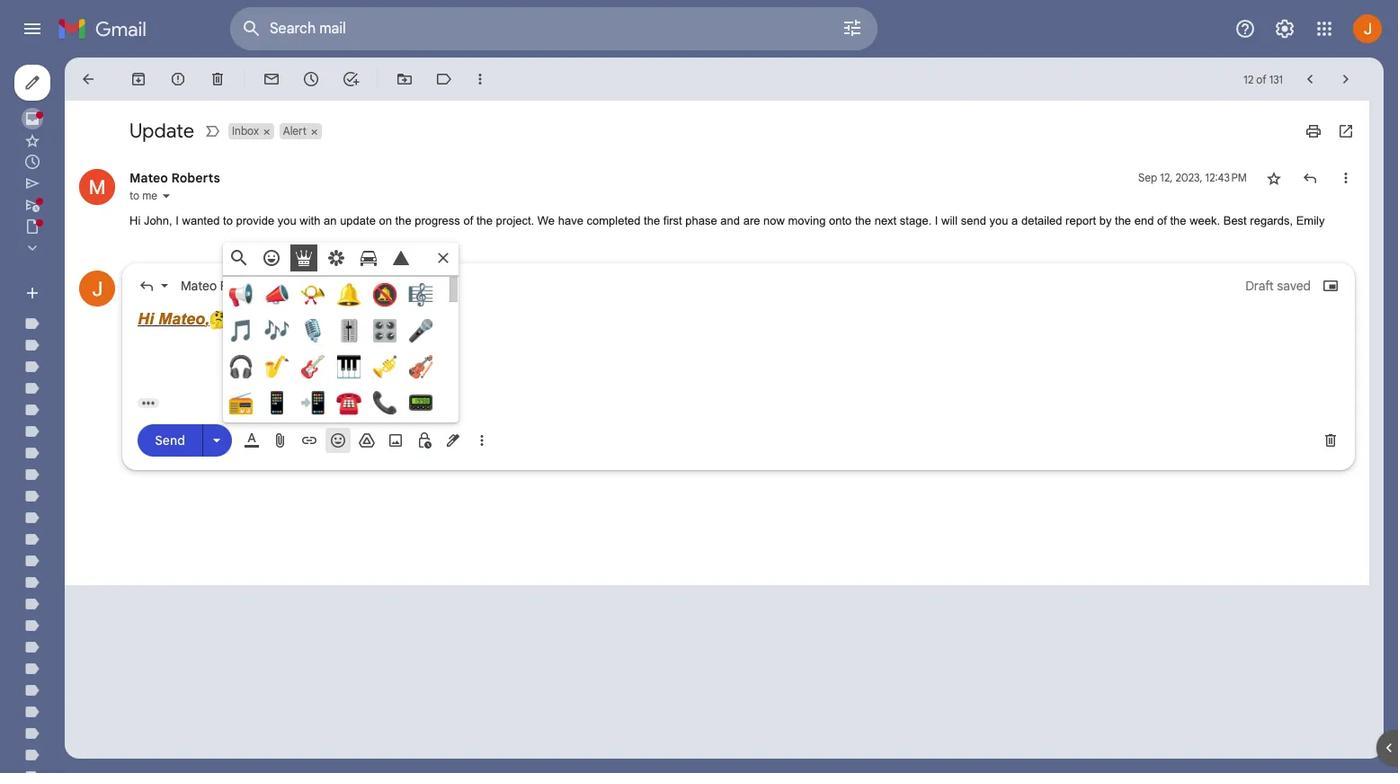 Task type: describe. For each thing, give the bounding box(es) containing it.
0 vertical spatial mateo roberts
[[130, 170, 220, 186]]

by
[[1100, 214, 1112, 228]]

🎧 image
[[228, 354, 254, 379]]

hi mateo,
[[138, 310, 210, 328]]

settings image
[[1275, 18, 1296, 40]]

saved
[[1278, 277, 1311, 294]]

131
[[1270, 72, 1284, 86]]

🎸 image
[[300, 354, 326, 379]]

insert files using drive image
[[358, 431, 376, 449]]

week.
[[1190, 214, 1221, 228]]

report
[[1066, 214, 1096, 228]]

🎺 image
[[372, 354, 398, 379]]

sep 12, 2023, 12:43 pm cell
[[1139, 169, 1248, 187]]

📲 image
[[300, 390, 326, 415]]

1 vertical spatial mateo roberts
[[181, 277, 265, 294]]

12
[[1244, 72, 1254, 86]]

with
[[300, 214, 321, 228]]

12 of 131
[[1244, 72, 1284, 86]]

1 vertical spatial roberts
[[220, 277, 265, 294]]

mark as unread image
[[263, 70, 281, 88]]

type of response image
[[138, 277, 156, 295]]

Message Body text field
[[138, 307, 1340, 384]]

detailed
[[1022, 214, 1063, 228]]

alert
[[283, 124, 307, 138]]

🎻 image
[[408, 354, 434, 379]]

delete image
[[209, 70, 227, 88]]

☎ image
[[336, 390, 362, 415]]

wanted
[[182, 214, 220, 228]]

provide
[[236, 214, 274, 228]]

🎹 image
[[336, 354, 362, 379]]

show details image
[[161, 191, 172, 201]]

🎤 image
[[408, 318, 434, 343]]

🎷 image
[[264, 354, 290, 379]]

1 horizontal spatial of
[[1158, 214, 1167, 228]]

send
[[155, 433, 185, 449]]

john,
[[144, 214, 172, 228]]

2 i from the left
[[935, 214, 939, 228]]

first
[[664, 214, 682, 228]]

end
[[1135, 214, 1154, 228]]

inbox
[[232, 124, 259, 138]]

insert photo image
[[387, 431, 405, 449]]

🎵 image
[[228, 318, 254, 343]]

1 horizontal spatial mateo
[[181, 277, 217, 294]]

send
[[961, 214, 987, 228]]

📯 image
[[300, 282, 326, 307]]

2 horizontal spatial of
[[1257, 72, 1267, 86]]

12,
[[1161, 171, 1173, 184]]

12:43 pm
[[1206, 171, 1248, 184]]

hi for hi john, i wanted to provide you with an update on the progress of the project. we have completed the first phase and are now moving onto the next stage. i will send you a detailed report by the end of the week. best regards, emily
[[130, 214, 141, 228]]

🎚 image
[[336, 318, 362, 343]]

1 i from the left
[[176, 214, 179, 228]]

best
[[1224, 214, 1247, 228]]

search mail image
[[236, 13, 268, 45]]

a
[[1012, 214, 1018, 228]]

3 the from the left
[[644, 214, 660, 228]]

are
[[744, 214, 760, 228]]

report spam image
[[169, 70, 187, 88]]

will
[[942, 214, 958, 228]]

show trimmed content image
[[138, 398, 159, 408]]

on
[[379, 214, 392, 228]]

more image
[[471, 70, 489, 88]]

0 vertical spatial mateo
[[130, 170, 168, 186]]

update
[[340, 214, 376, 228]]

have
[[558, 214, 584, 228]]



Task type: vqa. For each thing, say whether or not it's contained in the screenshot.
Hi associated with Hi John, I wanted to provide you with an update on the progress of the project. We have completed the first phase and are now moving onto the next stage. I will send you a detailed report by the end of the week. Best regards, Emily
yes



Task type: locate. For each thing, give the bounding box(es) containing it.
insert emoji ‪(⌘⇧2)‬ image
[[329, 431, 347, 449]]

draft saved
[[1246, 277, 1311, 294]]

mateo up me
[[130, 170, 168, 186]]

newer image
[[1302, 70, 1319, 88]]

moving
[[788, 214, 826, 228]]

roberts up 🤔 image
[[220, 277, 265, 294]]

of right progress
[[464, 214, 473, 228]]

insert link ‪(⌘k)‬ image
[[300, 431, 318, 449]]

1 you from the left
[[278, 214, 297, 228]]

🔔 image
[[336, 282, 362, 307]]

1 vertical spatial mateo
[[181, 277, 217, 294]]

support image
[[1235, 18, 1257, 40]]

🎶 image
[[264, 318, 290, 343]]

back to inbox image
[[79, 70, 97, 88]]

1 vertical spatial hi
[[138, 310, 154, 328]]

of right 12
[[1257, 72, 1267, 86]]

the left next
[[855, 214, 872, 228]]

2 you from the left
[[990, 214, 1009, 228]]

mateo,
[[158, 310, 210, 328]]

i
[[176, 214, 179, 228], [935, 214, 939, 228]]

of
[[1257, 72, 1267, 86], [464, 214, 473, 228], [1158, 214, 1167, 228]]

hi for hi mateo,
[[138, 310, 154, 328]]

advanced search options image
[[835, 10, 871, 46]]

2 the from the left
[[477, 214, 493, 228]]

1 horizontal spatial to
[[223, 214, 233, 228]]

🎼 image
[[408, 282, 434, 307]]

an
[[324, 214, 337, 228]]

more options image
[[477, 431, 488, 449]]

sep
[[1139, 171, 1158, 184]]

6 the from the left
[[1171, 214, 1187, 228]]

1 the from the left
[[395, 214, 412, 228]]

phase
[[686, 214, 718, 228]]

📞 image
[[372, 390, 398, 415]]

snooze image
[[302, 70, 320, 88]]

🎙 image
[[300, 318, 326, 343]]

1 horizontal spatial you
[[990, 214, 1009, 228]]

move to image
[[396, 70, 414, 88]]

add to tasks image
[[342, 70, 360, 88]]

emily
[[1297, 214, 1325, 228]]

stage.
[[900, 214, 932, 228]]

📣 image
[[264, 282, 290, 307]]

i left will
[[935, 214, 939, 228]]

main menu image
[[22, 18, 43, 40]]

labels image
[[435, 70, 453, 88]]

draft
[[1246, 277, 1274, 294]]

progress
[[415, 214, 460, 228]]

next
[[875, 214, 897, 228]]

completed
[[587, 214, 641, 228]]

alert button
[[280, 123, 309, 139]]

mateo roberts
[[130, 170, 220, 186], [181, 277, 265, 294]]

hi
[[130, 214, 141, 228], [138, 310, 154, 328]]

0 vertical spatial roberts
[[171, 170, 220, 186]]

to left me
[[130, 189, 139, 202]]

and
[[721, 214, 740, 228]]

navigation
[[0, 58, 216, 774]]

0 horizontal spatial to
[[130, 189, 139, 202]]

0 vertical spatial hi
[[130, 214, 141, 228]]

project.
[[496, 214, 534, 228]]

hi left john,
[[130, 214, 141, 228]]

we
[[538, 214, 555, 228]]

hi inside message body text box
[[138, 310, 154, 328]]

mateo roberts up 🤔 image
[[181, 277, 265, 294]]

5 the from the left
[[1115, 214, 1132, 228]]

🎛 image
[[372, 318, 398, 343]]

mateo up mateo,
[[181, 277, 217, 294]]

the left week.
[[1171, 214, 1187, 228]]

of right end on the top right of the page
[[1158, 214, 1167, 228]]

insert signature image
[[444, 431, 462, 449]]

the left project.
[[477, 214, 493, 228]]

📻 image
[[228, 390, 254, 415]]

1 horizontal spatial i
[[935, 214, 939, 228]]

sep 12, 2023, 12:43 pm
[[1139, 171, 1248, 184]]

inbox button
[[229, 123, 261, 139]]

mateo
[[130, 170, 168, 186], [181, 277, 217, 294]]

the right on
[[395, 214, 412, 228]]

4 the from the left
[[855, 214, 872, 228]]

0 vertical spatial to
[[130, 189, 139, 202]]

1 vertical spatial to
[[223, 214, 233, 228]]

Search mail text field
[[270, 20, 792, 38]]

you
[[278, 214, 297, 228], [990, 214, 1009, 228]]

archive image
[[130, 70, 148, 88]]

more send options image
[[208, 432, 226, 450]]

to right "wanted"
[[223, 214, 233, 228]]

onto
[[829, 214, 852, 228]]

0 horizontal spatial i
[[176, 214, 179, 228]]

hi john, i wanted to provide you with an update on the progress of the project. we have completed the first phase and are now moving onto the next stage. i will send you a detailed report by the end of the week. best regards, emily
[[130, 214, 1325, 228]]

toggle confidential mode image
[[416, 431, 434, 449]]

0 horizontal spatial mateo
[[130, 170, 168, 186]]

attach files image
[[272, 431, 290, 449]]

gmail image
[[58, 11, 156, 47]]

the left first
[[644, 214, 660, 228]]

🤔 image
[[210, 310, 229, 330]]

you left a
[[990, 214, 1009, 228]]

regards,
[[1251, 214, 1293, 228]]

0 horizontal spatial of
[[464, 214, 473, 228]]

📟 image
[[408, 390, 434, 415]]

to
[[130, 189, 139, 202], [223, 214, 233, 228]]

you left with
[[278, 214, 297, 228]]

hi down type of response image at the top left of the page
[[138, 310, 154, 328]]

🔕 image
[[372, 282, 398, 307]]

the
[[395, 214, 412, 228], [477, 214, 493, 228], [644, 214, 660, 228], [855, 214, 872, 228], [1115, 214, 1132, 228], [1171, 214, 1187, 228]]

mateo roberts up the show details image on the left top of page
[[130, 170, 220, 186]]

None search field
[[230, 7, 878, 50]]

update
[[130, 119, 194, 143]]

send button
[[138, 425, 202, 457]]

i right john,
[[176, 214, 179, 228]]

0 horizontal spatial you
[[278, 214, 297, 228]]

the right 'by' at top
[[1115, 214, 1132, 228]]

roberts
[[171, 170, 220, 186], [220, 277, 265, 294]]

older image
[[1337, 70, 1355, 88]]

roberts up the show details image on the left top of page
[[171, 170, 220, 186]]

discard draft ‪(⌘⇧d)‬ image
[[1322, 431, 1340, 449]]

to me
[[130, 189, 157, 202]]

📢 image
[[228, 282, 254, 307]]

me
[[142, 189, 157, 202]]

📱 image
[[264, 390, 290, 415]]

now
[[764, 214, 785, 228]]

2023,
[[1176, 171, 1203, 184]]

Not starred checkbox
[[1266, 169, 1284, 187]]



